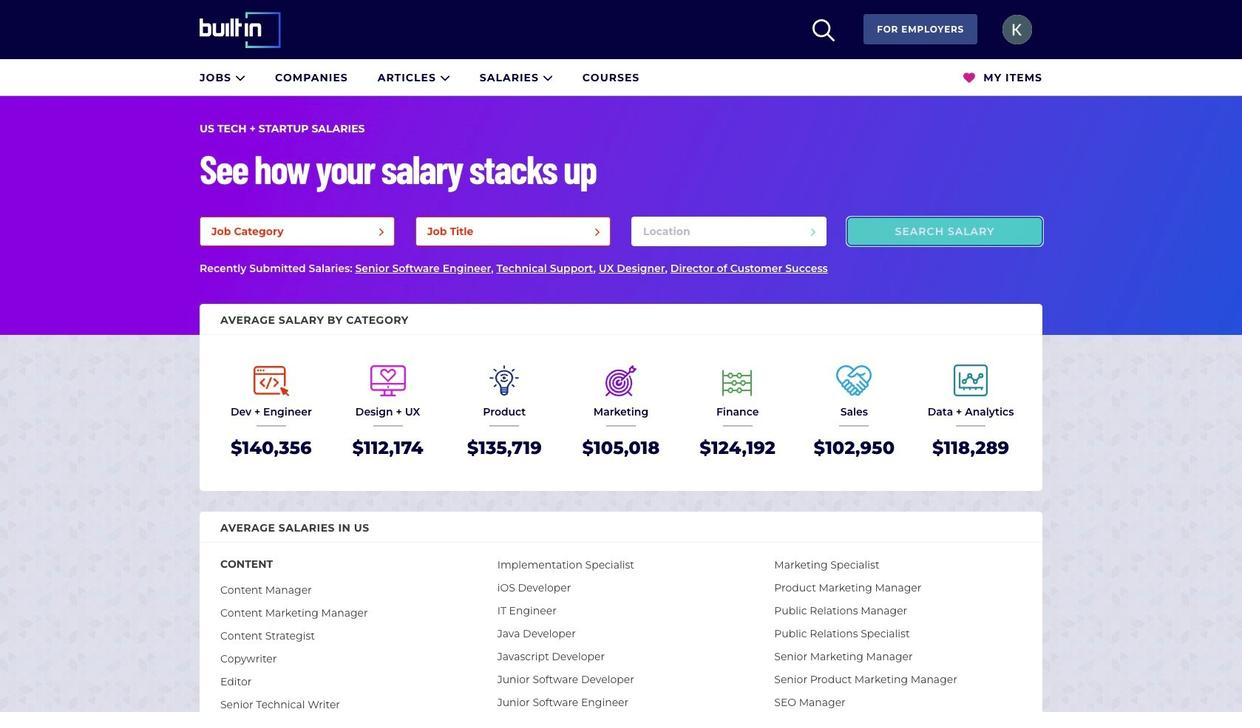 Task type: locate. For each thing, give the bounding box(es) containing it.
icon image
[[813, 19, 835, 41], [964, 72, 976, 84], [235, 72, 245, 82], [440, 72, 450, 82], [543, 72, 553, 82]]



Task type: describe. For each thing, give the bounding box(es) containing it.
built in national image
[[200, 11, 302, 48]]



